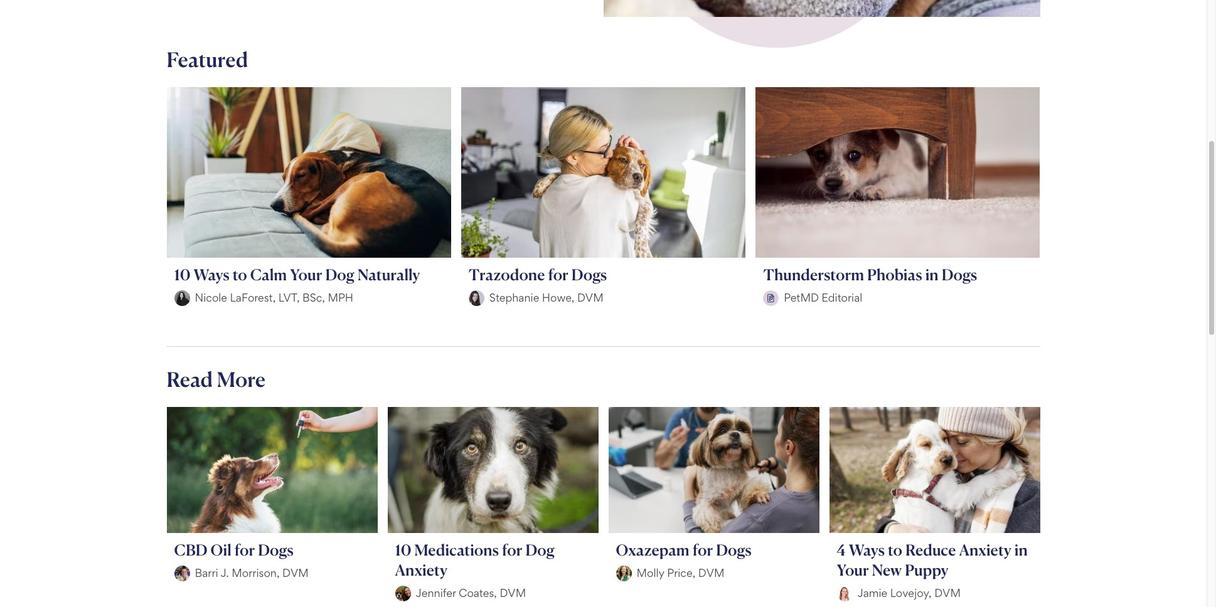 Task type: vqa. For each thing, say whether or not it's contained in the screenshot.
and in Flea and Tick Medicine Poisoning in Cats
no



Task type: locate. For each thing, give the bounding box(es) containing it.
dvm down puppy
[[935, 587, 961, 600]]

stephanie howe, dvm
[[489, 291, 604, 305]]

barri
[[195, 567, 218, 580]]

lvt,
[[279, 291, 300, 305]]

10
[[174, 265, 191, 284], [395, 541, 412, 560]]

by image left nicole at left
[[174, 290, 190, 306]]

0 vertical spatial your
[[290, 265, 322, 284]]

1 vertical spatial in
[[1015, 541, 1028, 560]]

read
[[167, 367, 213, 392]]

oxazepam for dogs
[[616, 541, 752, 560]]

0 vertical spatial by image
[[174, 566, 190, 582]]

to inside 4 ways to reduce anxiety in your new puppy
[[888, 541, 903, 560]]

1 horizontal spatial in
[[1015, 541, 1028, 560]]

10 inside 10 medications for dog anxiety
[[395, 541, 412, 560]]

1 vertical spatial by image
[[837, 586, 853, 602]]

oxazepam
[[616, 541, 690, 560]]

trazodone
[[469, 265, 545, 284]]

price,
[[667, 567, 696, 580]]

jamie
[[858, 587, 888, 600]]

by image left jamie
[[837, 586, 853, 602]]

ways inside 4 ways to reduce anxiety in your new puppy
[[849, 541, 885, 560]]

1 horizontal spatial by image
[[837, 586, 853, 602]]

by image left barri
[[174, 566, 190, 582]]

1 horizontal spatial dog
[[526, 541, 555, 560]]

by image
[[174, 566, 190, 582], [837, 586, 853, 602]]

anxiety up "jennifer"
[[395, 561, 448, 580]]

jennifer
[[416, 587, 456, 600]]

featured
[[167, 47, 248, 72]]

thunderstorm
[[763, 265, 864, 284]]

in inside 4 ways to reduce anxiety in your new puppy
[[1015, 541, 1028, 560]]

1 horizontal spatial your
[[837, 561, 869, 580]]

to up laforest,
[[233, 265, 247, 284]]

1 vertical spatial to
[[888, 541, 903, 560]]

by image left petmd
[[763, 290, 779, 306]]

dvm
[[577, 291, 604, 305], [282, 567, 309, 580], [698, 567, 725, 580], [500, 587, 526, 600], [935, 587, 961, 600]]

anxiety right reduce
[[959, 541, 1012, 560]]

dog inside 10 medications for dog anxiety
[[526, 541, 555, 560]]

nicole
[[195, 291, 227, 305]]

by image left molly
[[616, 566, 632, 582]]

0 horizontal spatial 10
[[174, 265, 191, 284]]

dvm for 10 medications for dog anxiety
[[500, 587, 526, 600]]

0 horizontal spatial ways
[[194, 265, 230, 284]]

anxiety inside 4 ways to reduce anxiety in your new puppy
[[959, 541, 1012, 560]]

anxiety for 4 ways to reduce anxiety in your new puppy
[[959, 541, 1012, 560]]

to
[[233, 265, 247, 284], [888, 541, 903, 560]]

dogs
[[572, 265, 607, 284], [942, 265, 977, 284], [258, 541, 294, 560], [716, 541, 752, 560]]

0 horizontal spatial in
[[926, 265, 939, 284]]

0 vertical spatial 10
[[174, 265, 191, 284]]

by image for trazodone for dogs
[[469, 290, 484, 306]]

by image for 10 ways to calm your dog naturally
[[174, 290, 190, 306]]

your
[[290, 265, 322, 284], [837, 561, 869, 580]]

ways for 10
[[194, 265, 230, 284]]

ways for 4
[[849, 541, 885, 560]]

0 vertical spatial ways
[[194, 265, 230, 284]]

10 ways to calm your dog naturally
[[174, 265, 420, 284]]

for right medications
[[502, 541, 522, 560]]

0 horizontal spatial to
[[233, 265, 247, 284]]

your up bsc,
[[290, 265, 322, 284]]

10 for 10 medications for dog anxiety
[[395, 541, 412, 560]]

by image for cbd oil for dogs
[[174, 566, 190, 582]]

1 horizontal spatial 10
[[395, 541, 412, 560]]

dog
[[325, 265, 355, 284], [526, 541, 555, 560]]

stephanie
[[489, 291, 539, 305]]

molly price, dvm
[[637, 567, 725, 580]]

1 vertical spatial 10
[[395, 541, 412, 560]]

dvm right howe,
[[577, 291, 604, 305]]

0 vertical spatial anxiety
[[959, 541, 1012, 560]]

1 horizontal spatial ways
[[849, 541, 885, 560]]

to for calm
[[233, 265, 247, 284]]

for
[[548, 265, 569, 284], [235, 541, 255, 560], [502, 541, 522, 560], [693, 541, 713, 560]]

anxiety inside 10 medications for dog anxiety
[[395, 561, 448, 580]]

0 vertical spatial dog
[[325, 265, 355, 284]]

ways up nicole at left
[[194, 265, 230, 284]]

bsc,
[[303, 291, 325, 305]]

by image left stephanie
[[469, 290, 484, 306]]

ways
[[194, 265, 230, 284], [849, 541, 885, 560]]

for inside 10 medications for dog anxiety
[[502, 541, 522, 560]]

for right oil
[[235, 541, 255, 560]]

10 medications for dog anxiety
[[395, 541, 555, 580]]

puppy
[[905, 561, 949, 580]]

petmd
[[784, 291, 819, 305]]

0 horizontal spatial your
[[290, 265, 322, 284]]

1 horizontal spatial anxiety
[[959, 541, 1012, 560]]

your inside 4 ways to reduce anxiety in your new puppy
[[837, 561, 869, 580]]

barri j. morrison, dvm
[[195, 567, 309, 580]]

0 horizontal spatial by image
[[174, 566, 190, 582]]

molly
[[637, 567, 665, 580]]

1 vertical spatial dog
[[526, 541, 555, 560]]

0 vertical spatial to
[[233, 265, 247, 284]]

1 vertical spatial anxiety
[[395, 561, 448, 580]]

dvm right price,
[[698, 567, 725, 580]]

4 ways to reduce anxiety in your new puppy
[[837, 541, 1028, 580]]

to up the new
[[888, 541, 903, 560]]

by image
[[174, 290, 190, 306], [469, 290, 484, 306], [763, 290, 779, 306], [616, 566, 632, 582], [395, 586, 411, 602]]

0 vertical spatial in
[[926, 265, 939, 284]]

dvm right coates,
[[500, 587, 526, 600]]

1 vertical spatial your
[[837, 561, 869, 580]]

1 horizontal spatial to
[[888, 541, 903, 560]]

dvm for trazodone for dogs
[[577, 291, 604, 305]]

1 vertical spatial ways
[[849, 541, 885, 560]]

ways right 4
[[849, 541, 885, 560]]

0 horizontal spatial anxiety
[[395, 561, 448, 580]]

in
[[926, 265, 939, 284], [1015, 541, 1028, 560]]

by image for 10 medications for dog anxiety
[[395, 586, 411, 602]]

anxiety
[[959, 541, 1012, 560], [395, 561, 448, 580]]

cbd
[[174, 541, 207, 560]]

4
[[837, 541, 846, 560]]

phobias
[[867, 265, 922, 284]]

by image left "jennifer"
[[395, 586, 411, 602]]

your down 4
[[837, 561, 869, 580]]



Task type: describe. For each thing, give the bounding box(es) containing it.
dvm right morrison,
[[282, 567, 309, 580]]

for up howe,
[[548, 265, 569, 284]]

laforest,
[[230, 291, 276, 305]]

0 horizontal spatial dog
[[325, 265, 355, 284]]

naturally
[[358, 265, 420, 284]]

medications
[[415, 541, 499, 560]]

for up price,
[[693, 541, 713, 560]]

by image for 4 ways to reduce anxiety in your new puppy
[[837, 586, 853, 602]]

jamie lovejoy, dvm
[[858, 587, 961, 600]]

more
[[217, 367, 266, 392]]

morrison,
[[232, 567, 280, 580]]

10 for 10 ways to calm your dog naturally
[[174, 265, 191, 284]]

jennifer coates, dvm
[[416, 587, 526, 600]]

j.
[[221, 567, 229, 580]]

by image for thunderstorm phobias in dogs
[[763, 290, 779, 306]]

reduce
[[906, 541, 956, 560]]

by image for oxazepam for dogs
[[616, 566, 632, 582]]

editorial
[[822, 291, 863, 305]]

petmd editorial
[[784, 291, 863, 305]]

read more
[[167, 367, 266, 392]]

calm
[[250, 265, 287, 284]]

anxiety for 10 medications for dog anxiety
[[395, 561, 448, 580]]

nicole laforest, lvt, bsc, mph
[[195, 291, 353, 305]]

new
[[872, 561, 902, 580]]

thunderstorm phobias in dogs
[[763, 265, 977, 284]]

dvm for 4 ways to reduce anxiety in your new puppy
[[935, 587, 961, 600]]

to for reduce
[[888, 541, 903, 560]]

dvm for oxazepam for dogs
[[698, 567, 725, 580]]

cbd oil for dogs
[[174, 541, 294, 560]]

coates,
[[459, 587, 497, 600]]

oil
[[211, 541, 231, 560]]

howe,
[[542, 291, 575, 305]]

lovejoy,
[[890, 587, 932, 600]]

mph
[[328, 291, 353, 305]]

trazodone for dogs
[[469, 265, 607, 284]]

woman snuggling brown french bulldog on a couch image
[[603, 0, 1040, 17]]



